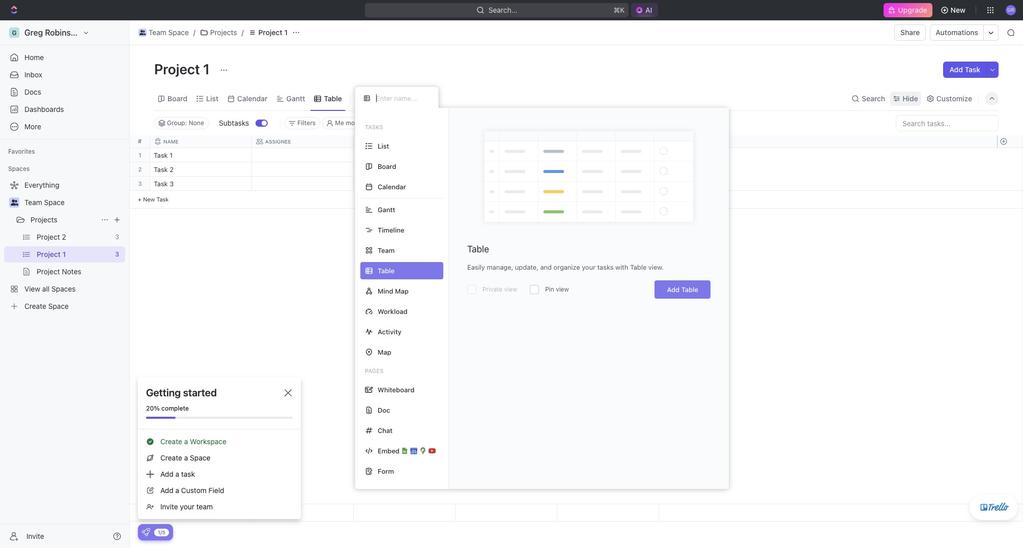 Task type: locate. For each thing, give the bounding box(es) containing it.
1 set priority image from the top
[[556, 163, 571, 178]]

hide
[[903, 94, 918, 103], [486, 119, 499, 127]]

1 set priority element from the top
[[556, 149, 571, 164]]

subtasks
[[219, 119, 249, 127]]

set priority image
[[556, 163, 571, 178], [556, 177, 571, 192]]

view for private view
[[504, 286, 517, 293]]

a for space
[[184, 454, 188, 462]]

task for add task
[[965, 65, 980, 74]]

user group image
[[139, 30, 146, 35], [10, 200, 18, 206]]

press space to select this row. row containing 2
[[130, 162, 150, 177]]

1 horizontal spatial gantt
[[378, 205, 395, 214]]

assignees
[[382, 119, 412, 127]]

1 to from the top
[[360, 166, 368, 173]]

new down the task 3
[[143, 196, 155, 203]]

0 vertical spatial team space link
[[136, 26, 191, 39]]

1 vertical spatial to do cell
[[354, 177, 456, 190]]

view
[[368, 94, 384, 103]]

organize
[[554, 263, 580, 271]]

add for add task
[[950, 65, 963, 74]]

1 vertical spatial your
[[180, 502, 194, 511]]

1 vertical spatial team space link
[[24, 194, 123, 211]]

home
[[24, 53, 44, 62]]

board
[[167, 94, 187, 103], [378, 162, 396, 170]]

press space to select this row. row containing 1
[[130, 148, 150, 162]]

your down add a custom field
[[180, 502, 194, 511]]

0 horizontal spatial calendar
[[237, 94, 268, 103]]

chat
[[378, 426, 393, 434]]

0 vertical spatial task
[[965, 65, 980, 74]]

1 vertical spatial ‎task
[[154, 165, 168, 174]]

calendar
[[237, 94, 268, 103], [378, 182, 406, 191]]

view button
[[355, 87, 388, 110]]

‎task for ‎task 1
[[154, 151, 168, 159]]

1 vertical spatial map
[[378, 348, 391, 356]]

0 horizontal spatial projects
[[31, 215, 57, 224]]

add
[[950, 65, 963, 74], [667, 286, 680, 294], [160, 470, 173, 478], [160, 486, 173, 495]]

‎task up ‎task 2
[[154, 151, 168, 159]]

1 horizontal spatial invite
[[160, 502, 178, 511]]

row
[[150, 135, 659, 148]]

to for ‎task 2
[[360, 166, 368, 173]]

new up automations
[[951, 6, 966, 14]]

0 horizontal spatial user group image
[[10, 200, 18, 206]]

map
[[395, 287, 409, 295], [378, 348, 391, 356]]

to do for task 3
[[360, 181, 378, 187]]

0 vertical spatial project
[[258, 28, 282, 37]]

3
[[170, 180, 174, 188], [138, 180, 142, 187]]

1 horizontal spatial projects
[[210, 28, 237, 37]]

task up 'customize'
[[965, 65, 980, 74]]

2 / from the left
[[242, 28, 244, 37]]

1 vertical spatial projects link
[[31, 212, 97, 228]]

a
[[184, 437, 188, 446], [184, 454, 188, 462], [175, 470, 179, 478], [175, 486, 179, 495]]

closed
[[449, 119, 468, 127]]

1 horizontal spatial new
[[951, 6, 966, 14]]

row group containing ‎task 1
[[150, 148, 659, 209]]

set priority image for 2
[[556, 163, 571, 178]]

1 do from the top
[[369, 166, 378, 173]]

1 horizontal spatial 2
[[170, 165, 174, 174]]

0 vertical spatial invite
[[160, 502, 178, 511]]

projects link
[[197, 26, 240, 39], [31, 212, 97, 228]]

board link
[[165, 91, 187, 106]]

list up subtasks button
[[206, 94, 218, 103]]

new inside new "button"
[[951, 6, 966, 14]]

board left list link
[[167, 94, 187, 103]]

gantt left table link on the top of the page
[[286, 94, 305, 103]]

1 vertical spatial to do
[[360, 181, 378, 187]]

1 vertical spatial new
[[143, 196, 155, 203]]

0 vertical spatial to do cell
[[354, 162, 456, 176]]

0 horizontal spatial map
[[378, 348, 391, 356]]

a up create a space
[[184, 437, 188, 446]]

team space
[[149, 28, 189, 37], [24, 198, 65, 207]]

team
[[149, 28, 166, 37], [24, 198, 42, 207], [378, 246, 395, 254]]

a left task
[[175, 470, 179, 478]]

1 vertical spatial task
[[154, 180, 168, 188]]

2 left ‎task 2
[[138, 166, 142, 173]]

create up create a space
[[160, 437, 182, 446]]

0 horizontal spatial your
[[180, 502, 194, 511]]

2 ‎task from the top
[[154, 165, 168, 174]]

mind
[[378, 287, 393, 295]]

1 to do cell from the top
[[354, 162, 456, 176]]

projects inside tree
[[31, 215, 57, 224]]

task down the task 3
[[157, 196, 169, 203]]

0 vertical spatial your
[[582, 263, 595, 271]]

to do cell for task 3
[[354, 177, 456, 190]]

a up task
[[184, 454, 188, 462]]

0 vertical spatial to do
[[360, 166, 378, 173]]

new task
[[143, 196, 169, 203]]

map down activity
[[378, 348, 391, 356]]

2 inside press space to select this row. row
[[170, 165, 174, 174]]

3 down ‎task 2
[[170, 180, 174, 188]]

0 vertical spatial space
[[168, 28, 189, 37]]

1 horizontal spatial map
[[395, 287, 409, 295]]

1 create from the top
[[160, 437, 182, 446]]

tree inside 'sidebar' navigation
[[4, 177, 125, 315]]

⌘k
[[613, 6, 625, 14]]

2 vertical spatial team
[[378, 246, 395, 254]]

view right pin
[[556, 286, 569, 293]]

map right mind at the left
[[395, 287, 409, 295]]

0 horizontal spatial view
[[504, 286, 517, 293]]

1 vertical spatial space
[[44, 198, 65, 207]]

do for task 3
[[369, 181, 378, 187]]

to do cell down assignees
[[354, 162, 456, 176]]

1 vertical spatial team space
[[24, 198, 65, 207]]

view
[[504, 286, 517, 293], [556, 286, 569, 293]]

1 vertical spatial user group image
[[10, 200, 18, 206]]

0 horizontal spatial 2
[[138, 166, 142, 173]]

1 vertical spatial create
[[160, 454, 182, 462]]

hide right search
[[903, 94, 918, 103]]

0 horizontal spatial list
[[206, 94, 218, 103]]

1 vertical spatial calendar
[[378, 182, 406, 191]]

tasks
[[365, 124, 383, 130]]

tree
[[4, 177, 125, 315]]

1 vertical spatial to
[[360, 181, 368, 187]]

0 vertical spatial user group image
[[139, 30, 146, 35]]

‎task down ‎task 1
[[154, 165, 168, 174]]

2 vertical spatial space
[[190, 454, 210, 462]]

1 horizontal spatial team space
[[149, 28, 189, 37]]

space inside tree
[[44, 198, 65, 207]]

calendar up timeline
[[378, 182, 406, 191]]

0 horizontal spatial /
[[193, 28, 195, 37]]

create
[[160, 437, 182, 446], [160, 454, 182, 462]]

set priority element for 1
[[556, 149, 571, 164]]

calendar up subtasks button
[[237, 94, 268, 103]]

customize
[[936, 94, 972, 103]]

0 horizontal spatial team space link
[[24, 194, 123, 211]]

task
[[965, 65, 980, 74], [154, 180, 168, 188], [157, 196, 169, 203]]

0 vertical spatial do
[[369, 166, 378, 173]]

add for add table
[[667, 286, 680, 294]]

tree containing team space
[[4, 177, 125, 315]]

0 vertical spatial to
[[360, 166, 368, 173]]

create a space
[[160, 454, 210, 462]]

board down tasks
[[378, 162, 396, 170]]

1 horizontal spatial team space link
[[136, 26, 191, 39]]

2 set priority image from the top
[[556, 177, 571, 192]]

1 inside press space to select this row. row
[[170, 151, 173, 159]]

1 horizontal spatial your
[[582, 263, 595, 271]]

1 to do from the top
[[360, 166, 378, 173]]

‎task for ‎task 2
[[154, 165, 168, 174]]

0 vertical spatial create
[[160, 437, 182, 446]]

field
[[209, 486, 224, 495]]

1 horizontal spatial project 1
[[258, 28, 288, 37]]

1 ‎task from the top
[[154, 151, 168, 159]]

view button
[[355, 91, 388, 106]]

press space to select this row. row
[[130, 148, 150, 162], [150, 148, 659, 164], [130, 162, 150, 177], [150, 162, 659, 178], [130, 177, 150, 191], [150, 177, 659, 192], [150, 504, 659, 522]]

1 horizontal spatial view
[[556, 286, 569, 293]]

2 horizontal spatial space
[[190, 454, 210, 462]]

hide inside button
[[486, 119, 499, 127]]

1 vertical spatial team
[[24, 198, 42, 207]]

2 to from the top
[[360, 181, 368, 187]]

1
[[284, 28, 288, 37], [203, 61, 210, 77], [170, 151, 173, 159], [139, 152, 141, 158]]

1 horizontal spatial hide
[[903, 94, 918, 103]]

2 do from the top
[[369, 181, 378, 187]]

create up add a task
[[160, 454, 182, 462]]

1 vertical spatial projects
[[31, 215, 57, 224]]

new for new
[[951, 6, 966, 14]]

0 vertical spatial hide
[[903, 94, 918, 103]]

gantt
[[286, 94, 305, 103], [378, 205, 395, 214]]

hide right closed
[[486, 119, 499, 127]]

0 horizontal spatial project 1
[[154, 61, 213, 77]]

set priority element
[[556, 149, 571, 164], [556, 163, 571, 178], [556, 177, 571, 192]]

1 vertical spatial invite
[[26, 532, 44, 540]]

team space link
[[136, 26, 191, 39], [24, 194, 123, 211]]

2 create from the top
[[160, 454, 182, 462]]

to do cell up timeline
[[354, 177, 456, 190]]

pin view
[[545, 286, 569, 293]]

0 horizontal spatial invite
[[26, 532, 44, 540]]

1 horizontal spatial /
[[242, 28, 244, 37]]

embed
[[378, 447, 400, 455]]

0 horizontal spatial team
[[24, 198, 42, 207]]

0 vertical spatial new
[[951, 6, 966, 14]]

0 horizontal spatial new
[[143, 196, 155, 203]]

1 horizontal spatial calendar
[[378, 182, 406, 191]]

grid
[[130, 135, 1023, 522]]

0 horizontal spatial projects link
[[31, 212, 97, 228]]

project
[[258, 28, 282, 37], [154, 61, 200, 77]]

set priority element for 3
[[556, 177, 571, 192]]

2 to do from the top
[[360, 181, 378, 187]]

task inside button
[[965, 65, 980, 74]]

Enter name... field
[[375, 94, 430, 103]]

user group image inside tree
[[10, 200, 18, 206]]

space
[[168, 28, 189, 37], [44, 198, 65, 207], [190, 454, 210, 462]]

sidebar navigation
[[0, 20, 130, 548]]

projects link inside tree
[[31, 212, 97, 228]]

2 horizontal spatial team
[[378, 246, 395, 254]]

invite
[[160, 502, 178, 511], [26, 532, 44, 540]]

2 view from the left
[[556, 286, 569, 293]]

task inside press space to select this row. row
[[154, 180, 168, 188]]

to
[[360, 166, 368, 173], [360, 181, 368, 187]]

0 horizontal spatial space
[[44, 198, 65, 207]]

a for custom
[[175, 486, 179, 495]]

1 vertical spatial do
[[369, 181, 378, 187]]

a for workspace
[[184, 437, 188, 446]]

press space to select this row. row containing ‎task 2
[[150, 162, 659, 178]]

to do cell
[[354, 162, 456, 176], [354, 177, 456, 190]]

team
[[196, 502, 213, 511]]

set priority element for 2
[[556, 163, 571, 178]]

3 left the task 3
[[138, 180, 142, 187]]

0 horizontal spatial gantt
[[286, 94, 305, 103]]

1 vertical spatial hide
[[486, 119, 499, 127]]

1 horizontal spatial user group image
[[139, 30, 146, 35]]

‎task
[[154, 151, 168, 159], [154, 165, 168, 174]]

view right private
[[504, 286, 517, 293]]

do up timeline
[[369, 181, 378, 187]]

2 for 1
[[138, 166, 142, 173]]

1 horizontal spatial team
[[149, 28, 166, 37]]

/
[[193, 28, 195, 37], [242, 28, 244, 37]]

share button
[[894, 24, 926, 41]]

0 horizontal spatial hide
[[486, 119, 499, 127]]

project 1
[[258, 28, 288, 37], [154, 61, 213, 77]]

invite for invite
[[26, 532, 44, 540]]

2 inside 1 2 3
[[138, 166, 142, 173]]

share
[[900, 28, 920, 37]]

2 up the task 3
[[170, 165, 174, 174]]

do
[[369, 166, 378, 173], [369, 181, 378, 187]]

0 vertical spatial list
[[206, 94, 218, 103]]

1 horizontal spatial projects link
[[197, 26, 240, 39]]

0 horizontal spatial team space
[[24, 198, 65, 207]]

timeline
[[378, 226, 404, 234]]

invite inside 'sidebar' navigation
[[26, 532, 44, 540]]

add inside add task button
[[950, 65, 963, 74]]

2 to do cell from the top
[[354, 177, 456, 190]]

2 set priority element from the top
[[556, 163, 571, 178]]

user group image inside team space link
[[139, 30, 146, 35]]

table link
[[322, 91, 342, 106]]

new
[[951, 6, 966, 14], [143, 196, 155, 203]]

pages
[[365, 368, 383, 374]]

set priority image for 3
[[556, 177, 571, 192]]

0 vertical spatial board
[[167, 94, 187, 103]]

projects
[[210, 28, 237, 37], [31, 215, 57, 224]]

your left tasks
[[582, 263, 595, 271]]

1 horizontal spatial list
[[378, 142, 389, 150]]

1 vertical spatial project
[[154, 61, 200, 77]]

a down add a task
[[175, 486, 179, 495]]

onboarding checklist button element
[[142, 528, 150, 536]]

1 horizontal spatial board
[[378, 162, 396, 170]]

gantt up timeline
[[378, 205, 395, 214]]

row group containing 1 2 3
[[130, 148, 150, 209]]

gantt link
[[284, 91, 305, 106]]

3 set priority element from the top
[[556, 177, 571, 192]]

1 view from the left
[[504, 286, 517, 293]]

2
[[170, 165, 174, 174], [138, 166, 142, 173]]

onboarding checklist button image
[[142, 528, 150, 536]]

list down tasks
[[378, 142, 389, 150]]

row group
[[130, 148, 150, 209], [150, 148, 659, 209], [997, 148, 1023, 209], [997, 504, 1023, 521]]

2 vertical spatial task
[[157, 196, 169, 203]]

table
[[324, 94, 342, 103], [467, 244, 489, 255], [630, 263, 647, 271], [681, 286, 698, 294]]

do down tasks
[[369, 166, 378, 173]]

press space to select this row. row containing ‎task 1
[[150, 148, 659, 164]]

to do cell for ‎task 2
[[354, 162, 456, 176]]

add task button
[[943, 62, 986, 78]]

upgrade link
[[884, 3, 932, 17]]

cell
[[252, 148, 354, 162], [354, 148, 456, 162], [456, 148, 557, 162], [252, 162, 354, 176], [456, 162, 557, 176], [252, 177, 354, 190], [456, 177, 557, 190]]

complete
[[161, 405, 189, 412]]

0 vertical spatial map
[[395, 287, 409, 295]]

0 vertical spatial ‎task
[[154, 151, 168, 159]]

task down ‎task 2
[[154, 180, 168, 188]]

1 horizontal spatial 3
[[170, 180, 174, 188]]



Task type: vqa. For each thing, say whether or not it's contained in the screenshot.
Streamline
no



Task type: describe. For each thing, give the bounding box(es) containing it.
and
[[540, 263, 552, 271]]

#
[[138, 137, 142, 145]]

workload
[[378, 307, 408, 315]]

mind map
[[378, 287, 409, 295]]

upgrade
[[898, 6, 927, 14]]

0 vertical spatial gantt
[[286, 94, 305, 103]]

20%
[[146, 405, 160, 412]]

manage,
[[487, 263, 513, 271]]

do for ‎task 2
[[369, 166, 378, 173]]

workspace
[[190, 437, 227, 446]]

dashboards
[[24, 105, 64, 114]]

Search tasks... text field
[[896, 116, 998, 131]]

view for pin view
[[556, 286, 569, 293]]

to for task 3
[[360, 181, 368, 187]]

home link
[[4, 49, 125, 66]]

show closed button
[[418, 117, 473, 129]]

20% complete
[[146, 405, 189, 412]]

spaces
[[8, 165, 30, 173]]

docs
[[24, 88, 41, 96]]

grid containing ‎task 1
[[130, 135, 1023, 522]]

automations button
[[931, 25, 983, 40]]

show closed
[[431, 119, 468, 127]]

create for create a workspace
[[160, 437, 182, 446]]

dashboards link
[[4, 101, 125, 118]]

doc
[[378, 406, 390, 414]]

hide button
[[890, 91, 921, 106]]

add table
[[667, 286, 698, 294]]

1 2 3
[[138, 152, 142, 187]]

team inside tree
[[24, 198, 42, 207]]

pin
[[545, 286, 554, 293]]

hide inside dropdown button
[[903, 94, 918, 103]]

0 horizontal spatial board
[[167, 94, 187, 103]]

add task
[[950, 65, 980, 74]]

press space to select this row. row containing task 3
[[150, 177, 659, 192]]

favorites button
[[4, 146, 39, 158]]

form
[[378, 467, 394, 475]]

favorites
[[8, 148, 35, 155]]

3 inside press space to select this row. row
[[170, 180, 174, 188]]

1 horizontal spatial space
[[168, 28, 189, 37]]

0 vertical spatial project 1
[[258, 28, 288, 37]]

custom
[[181, 486, 207, 495]]

close image
[[285, 389, 292, 397]]

‎task 2
[[154, 165, 174, 174]]

add for add a task
[[160, 470, 173, 478]]

new for new task
[[143, 196, 155, 203]]

search...
[[488, 6, 517, 14]]

search
[[862, 94, 885, 103]]

0 vertical spatial team space
[[149, 28, 189, 37]]

show
[[431, 119, 447, 127]]

search button
[[849, 91, 888, 106]]

project 1 link
[[246, 26, 290, 39]]

0 horizontal spatial 3
[[138, 180, 142, 187]]

private
[[483, 286, 502, 293]]

add for add a custom field
[[160, 486, 173, 495]]

view.
[[648, 263, 664, 271]]

getting
[[146, 387, 181, 399]]

1 vertical spatial board
[[378, 162, 396, 170]]

1/5
[[158, 529, 165, 535]]

1 horizontal spatial project
[[258, 28, 282, 37]]

subtasks button
[[215, 115, 256, 131]]

hide button
[[482, 117, 503, 129]]

new button
[[936, 2, 972, 18]]

customize button
[[923, 91, 975, 106]]

task 3
[[154, 180, 174, 188]]

1 vertical spatial project 1
[[154, 61, 213, 77]]

whiteboard
[[378, 386, 414, 394]]

0 horizontal spatial project
[[154, 61, 200, 77]]

task for new task
[[157, 196, 169, 203]]

easily
[[467, 263, 485, 271]]

automations
[[936, 28, 978, 37]]

0 vertical spatial calendar
[[237, 94, 268, 103]]

a for task
[[175, 470, 179, 478]]

1 inside 1 2 3
[[139, 152, 141, 158]]

getting started
[[146, 387, 217, 399]]

press space to select this row. row containing 3
[[130, 177, 150, 191]]

docs link
[[4, 84, 125, 100]]

private view
[[483, 286, 517, 293]]

2 for ‎task
[[170, 165, 174, 174]]

‎task 1
[[154, 151, 173, 159]]

tasks
[[597, 263, 614, 271]]

calendar link
[[235, 91, 268, 106]]

team space link inside 'sidebar' navigation
[[24, 194, 123, 211]]

1 vertical spatial gantt
[[378, 205, 395, 214]]

set priority image
[[556, 149, 571, 164]]

0 vertical spatial projects
[[210, 28, 237, 37]]

create for create a space
[[160, 454, 182, 462]]

1 / from the left
[[193, 28, 195, 37]]

assignees button
[[369, 117, 416, 129]]

team space inside tree
[[24, 198, 65, 207]]

add a task
[[160, 470, 195, 478]]

with
[[615, 263, 628, 271]]

inbox link
[[4, 67, 125, 83]]

1 vertical spatial list
[[378, 142, 389, 150]]

activity
[[378, 328, 402, 336]]

task
[[181, 470, 195, 478]]

create a workspace
[[160, 437, 227, 446]]

started
[[183, 387, 217, 399]]

easily manage, update, and organize your tasks with table view.
[[467, 263, 664, 271]]

invite for invite your team
[[160, 502, 178, 511]]

0 vertical spatial team
[[149, 28, 166, 37]]

0 vertical spatial projects link
[[197, 26, 240, 39]]

update,
[[515, 263, 539, 271]]

inbox
[[24, 70, 42, 79]]

list link
[[204, 91, 218, 106]]

invite your team
[[160, 502, 213, 511]]

add a custom field
[[160, 486, 224, 495]]

to do for ‎task 2
[[360, 166, 378, 173]]



